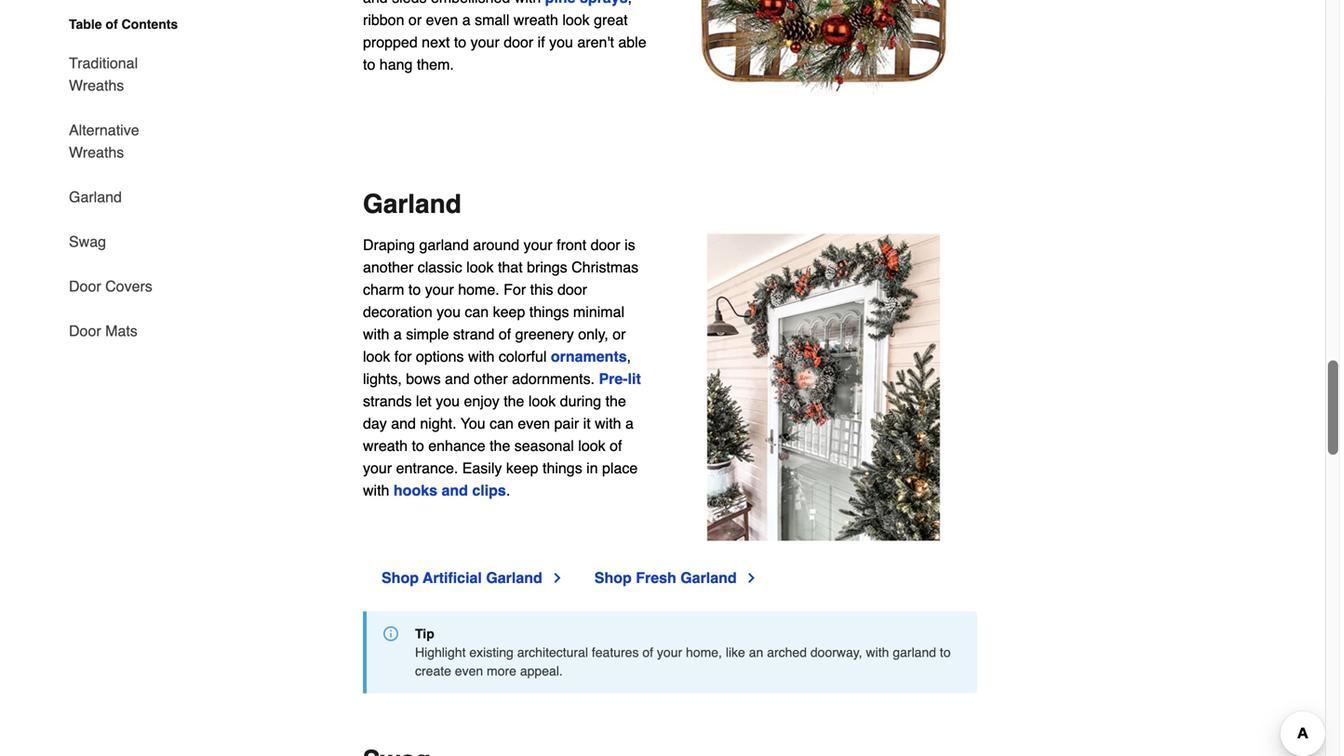 Task type: vqa. For each thing, say whether or not it's contained in the screenshot.
Ribbon
yes



Task type: describe. For each thing, give the bounding box(es) containing it.
front
[[557, 236, 586, 254]]

around
[[473, 236, 519, 254]]

chevron right image for shop fresh garland
[[744, 571, 759, 586]]

you inside pre-lit strands let you enjoy the look during the day and night. you can even pair it with a wreath to enhance the seasonal look of your entrance. easily keep things in place with
[[436, 393, 460, 410]]

even inside "tip highlight existing architectural features of your home, like an arched doorway, with garland to create even more appeal."
[[455, 664, 483, 679]]

let
[[416, 393, 432, 410]]

home.
[[458, 281, 499, 298]]

charm
[[363, 281, 404, 298]]

even inside pre-lit strands let you enjoy the look during the day and night. you can even pair it with a wreath to enhance the seasonal look of your entrance. easily keep things in place with
[[518, 415, 550, 432]]

place
[[602, 460, 638, 477]]

seasonal
[[514, 437, 574, 455]]

enjoy
[[464, 393, 499, 410]]

existing
[[469, 645, 514, 660]]

, for , ribbon or even a small wreath look great propped next to your door if you aren't able to hang them.
[[628, 0, 632, 6]]

garland inside the "draping garland around your front door is another classic look that brings christmas charm to your home. for this door decoration you can keep things minimal with a simple strand of greenery only, or look for options with colorful"
[[419, 236, 469, 254]]

, lights, bows and other adornments.
[[363, 348, 631, 388]]

christmas
[[571, 259, 638, 276]]

garland link
[[69, 175, 122, 220]]

doorway,
[[810, 645, 862, 660]]

minimal
[[573, 303, 624, 321]]

during
[[560, 393, 601, 410]]

door covers link
[[69, 264, 152, 309]]

small
[[475, 11, 509, 28]]

hooks and clips .
[[394, 482, 510, 499]]

things inside the "draping garland around your front door is another classic look that brings christmas charm to your home. for this door decoration you can keep things minimal with a simple strand of greenery only, or look for options with colorful"
[[529, 303, 569, 321]]

or inside the "draping garland around your front door is another classic look that brings christmas charm to your home. for this door decoration you can keep things minimal with a simple strand of greenery only, or look for options with colorful"
[[613, 326, 626, 343]]

ornaments link
[[551, 348, 627, 365]]

or inside , ribbon or even a small wreath look great propped next to your door if you aren't able to hang them.
[[408, 11, 422, 28]]

2 horizontal spatial door
[[591, 236, 620, 254]]

garland right fresh
[[680, 569, 737, 587]]

day
[[363, 415, 387, 432]]

hooks
[[394, 482, 437, 499]]

adornments.
[[512, 370, 595, 388]]

of inside "tip highlight existing architectural features of your home, like an arched doorway, with garland to create even more appeal."
[[642, 645, 653, 660]]

this
[[530, 281, 553, 298]]

the down 'other'
[[504, 393, 524, 410]]

covers
[[105, 278, 152, 295]]

you inside the "draping garland around your front door is another classic look that brings christmas charm to your home. for this door decoration you can keep things minimal with a simple strand of greenery only, or look for options with colorful"
[[437, 303, 461, 321]]

wreath inside pre-lit strands let you enjoy the look during the day and night. you can even pair it with a wreath to enhance the seasonal look of your entrance. easily keep things in place with
[[363, 437, 408, 455]]

draping
[[363, 236, 415, 254]]

create
[[415, 664, 451, 679]]

to inside pre-lit strands let you enjoy the look during the day and night. you can even pair it with a wreath to enhance the seasonal look of your entrance. easily keep things in place with
[[412, 437, 424, 455]]

for
[[504, 281, 526, 298]]

and inside pre-lit strands let you enjoy the look during the day and night. you can even pair it with a wreath to enhance the seasonal look of your entrance. easily keep things in place with
[[391, 415, 416, 432]]

classic
[[418, 259, 462, 276]]

home,
[[686, 645, 722, 660]]

artificial
[[423, 569, 482, 587]]

pre-lit strands let you enjoy the look during the day and night. you can even pair it with a wreath to enhance the seasonal look of your entrance. easily keep things in place with
[[363, 370, 641, 499]]

contents
[[121, 17, 178, 32]]

swag link
[[69, 220, 106, 264]]

keep inside pre-lit strands let you enjoy the look during the day and night. you can even pair it with a wreath to enhance the seasonal look of your entrance. easily keep things in place with
[[506, 460, 538, 477]]

pre-lit link
[[599, 370, 641, 388]]

wreaths for alternative wreaths
[[69, 144, 124, 161]]

wreath inside , ribbon or even a small wreath look great propped next to your door if you aren't able to hang them.
[[514, 11, 558, 28]]

of right table
[[106, 17, 118, 32]]

hooks and clips link
[[394, 482, 506, 499]]

keep inside the "draping garland around your front door is another classic look that brings christmas charm to your home. for this door decoration you can keep things minimal with a simple strand of greenery only, or look for options with colorful"
[[493, 303, 525, 321]]

garland right artificial at the left bottom
[[486, 569, 542, 587]]

draping garland around your front door is another classic look that brings christmas charm to your home. for this door decoration you can keep things minimal with a simple strand of greenery only, or look for options with colorful
[[363, 236, 638, 365]]

.
[[506, 482, 510, 499]]

door for door mats
[[69, 322, 101, 340]]

shop for shop fresh garland
[[594, 569, 632, 587]]

look inside , ribbon or even a small wreath look great propped next to your door if you aren't able to hang them.
[[562, 11, 590, 28]]

door covers
[[69, 278, 152, 295]]

table of contents element
[[54, 15, 194, 342]]

appeal.
[[520, 664, 563, 679]]

greenery
[[515, 326, 574, 343]]

clips
[[472, 482, 506, 499]]

alternative wreaths
[[69, 121, 139, 161]]

lights,
[[363, 370, 402, 388]]

the down pre-
[[605, 393, 626, 410]]

shop artificial garland
[[382, 569, 542, 587]]

strand
[[453, 326, 494, 343]]

traditional
[[69, 54, 138, 72]]

with down the decoration
[[363, 326, 389, 343]]

look up in
[[578, 437, 605, 455]]

easily
[[462, 460, 502, 477]]

you inside , ribbon or even a small wreath look great propped next to your door if you aren't able to hang them.
[[549, 34, 573, 51]]

aren't
[[577, 34, 614, 51]]

with left hooks
[[363, 482, 389, 499]]

to inside "tip highlight existing architectural features of your home, like an arched doorway, with garland to create even more appeal."
[[940, 645, 951, 660]]

chevron right image for shop artificial garland
[[550, 571, 565, 586]]

enhance
[[428, 437, 485, 455]]

garland up draping
[[363, 189, 461, 219]]

your inside , ribbon or even a small wreath look great propped next to your door if you aren't able to hang them.
[[471, 34, 499, 51]]

tip
[[415, 627, 434, 642]]

your inside pre-lit strands let you enjoy the look during the day and night. you can even pair it with a wreath to enhance the seasonal look of your entrance. easily keep things in place with
[[363, 460, 392, 477]]

lit
[[628, 370, 641, 388]]

2 vertical spatial and
[[442, 482, 468, 499]]

1 horizontal spatial door
[[557, 281, 587, 298]]

with right it
[[595, 415, 621, 432]]

able
[[618, 34, 646, 51]]

you
[[460, 415, 485, 432]]

, for , lights, bows and other adornments.
[[627, 348, 631, 365]]

look up home. on the left top of page
[[466, 259, 494, 276]]

mats
[[105, 322, 138, 340]]

that
[[498, 259, 523, 276]]

with inside "tip highlight existing architectural features of your home, like an arched doorway, with garland to create even more appeal."
[[866, 645, 889, 660]]

swag
[[69, 233, 106, 250]]

simple
[[406, 326, 449, 343]]

colorful
[[499, 348, 547, 365]]

pair
[[554, 415, 579, 432]]



Task type: locate. For each thing, give the bounding box(es) containing it.
0 horizontal spatial garland
[[419, 236, 469, 254]]

door mats link
[[69, 309, 138, 342]]

1 vertical spatial you
[[437, 303, 461, 321]]

1 wreaths from the top
[[69, 77, 124, 94]]

wreaths inside traditional wreaths
[[69, 77, 124, 94]]

alternative
[[69, 121, 139, 139]]

garland inside table of contents element
[[69, 188, 122, 206]]

door for door covers
[[69, 278, 101, 295]]

shop left fresh
[[594, 569, 632, 587]]

your inside "tip highlight existing architectural features of your home, like an arched doorway, with garland to create even more appeal."
[[657, 645, 682, 660]]

wreath down day
[[363, 437, 408, 455]]

0 vertical spatial a
[[462, 11, 471, 28]]

1 horizontal spatial shop
[[594, 569, 632, 587]]

2 shop from the left
[[594, 569, 632, 587]]

1 vertical spatial even
[[518, 415, 550, 432]]

and inside , lights, bows and other adornments.
[[445, 370, 470, 388]]

0 vertical spatial door
[[69, 278, 101, 295]]

1 vertical spatial garland
[[893, 645, 936, 660]]

0 horizontal spatial wreath
[[363, 437, 408, 455]]

0 vertical spatial door
[[504, 34, 533, 51]]

door inside , ribbon or even a small wreath look great propped next to your door if you aren't able to hang them.
[[504, 34, 533, 51]]

wreath up if
[[514, 11, 558, 28]]

chevron right image up the architectural
[[550, 571, 565, 586]]

the
[[504, 393, 524, 410], [605, 393, 626, 410], [490, 437, 510, 455]]

like
[[726, 645, 745, 660]]

1 door from the top
[[69, 278, 101, 295]]

or right only,
[[613, 326, 626, 343]]

1 vertical spatial wreaths
[[69, 144, 124, 161]]

look down adornments.
[[528, 393, 556, 410]]

to
[[454, 34, 466, 51], [363, 56, 375, 73], [408, 281, 421, 298], [412, 437, 424, 455], [940, 645, 951, 660]]

table of contents
[[69, 17, 178, 32]]

or right ribbon
[[408, 11, 422, 28]]

of right 'features' at left
[[642, 645, 653, 660]]

0 vertical spatial wreaths
[[69, 77, 124, 94]]

things up 'greenery'
[[529, 303, 569, 321]]

brings
[[527, 259, 567, 276]]

garland right doorway,
[[893, 645, 936, 660]]

even up 'seasonal'
[[518, 415, 550, 432]]

0 vertical spatial garland
[[419, 236, 469, 254]]

keep down for
[[493, 303, 525, 321]]

shop left artificial at the left bottom
[[382, 569, 419, 587]]

look
[[562, 11, 590, 28], [466, 259, 494, 276], [363, 348, 390, 365], [528, 393, 556, 410], [578, 437, 605, 455]]

and
[[445, 370, 470, 388], [391, 415, 416, 432], [442, 482, 468, 499]]

door up door mats link
[[69, 278, 101, 295]]

2 vertical spatial you
[[436, 393, 460, 410]]

your
[[471, 34, 499, 51], [523, 236, 552, 254], [425, 281, 454, 298], [363, 460, 392, 477], [657, 645, 682, 660]]

for
[[394, 348, 412, 365]]

arched
[[767, 645, 807, 660]]

ornaments
[[551, 348, 627, 365]]

of up place
[[610, 437, 622, 455]]

more
[[487, 664, 516, 679]]

,
[[628, 0, 632, 6], [627, 348, 631, 365]]

garland
[[69, 188, 122, 206], [363, 189, 461, 219], [486, 569, 542, 587], [680, 569, 737, 587]]

fresh
[[636, 569, 676, 587]]

traditional wreaths link
[[69, 41, 194, 108]]

0 horizontal spatial a
[[394, 326, 402, 343]]

shop for shop artificial garland
[[382, 569, 419, 587]]

even inside , ribbon or even a small wreath look great propped next to your door if you aren't able to hang them.
[[426, 11, 458, 28]]

it
[[583, 415, 591, 432]]

an
[[749, 645, 763, 660]]

shop fresh garland link
[[594, 567, 759, 589]]

0 vertical spatial you
[[549, 34, 573, 51]]

can right you at the bottom left of page
[[490, 415, 514, 432]]

a inside the "draping garland around your front door is another classic look that brings christmas charm to your home. for this door decoration you can keep things minimal with a simple strand of greenery only, or look for options with colorful"
[[394, 326, 402, 343]]

even down existing
[[455, 664, 483, 679]]

2 door from the top
[[69, 322, 101, 340]]

look up aren't
[[562, 11, 590, 28]]

even up next
[[426, 11, 458, 28]]

info image
[[383, 627, 398, 642]]

door
[[504, 34, 533, 51], [591, 236, 620, 254], [557, 281, 587, 298]]

garland with pinecones and plaid bows framing a front door with a matching wreath. image
[[670, 234, 977, 541]]

a left the small
[[462, 11, 471, 28]]

wreaths inside "alternative wreaths"
[[69, 144, 124, 161]]

is
[[624, 236, 635, 254]]

, up great
[[628, 0, 632, 6]]

you up simple
[[437, 303, 461, 321]]

1 vertical spatial can
[[490, 415, 514, 432]]

a right it
[[625, 415, 634, 432]]

things
[[529, 303, 569, 321], [543, 460, 582, 477]]

a
[[462, 11, 471, 28], [394, 326, 402, 343], [625, 415, 634, 432]]

and down options
[[445, 370, 470, 388]]

1 horizontal spatial can
[[490, 415, 514, 432]]

0 vertical spatial and
[[445, 370, 470, 388]]

1 horizontal spatial chevron right image
[[744, 571, 759, 586]]

of inside pre-lit strands let you enjoy the look during the day and night. you can even pair it with a wreath to enhance the seasonal look of your entrance. easily keep things in place with
[[610, 437, 622, 455]]

door up christmas
[[591, 236, 620, 254]]

traditional wreaths
[[69, 54, 138, 94]]

only,
[[578, 326, 608, 343]]

strands
[[363, 393, 412, 410]]

0 vertical spatial or
[[408, 11, 422, 28]]

1 vertical spatial door
[[591, 236, 620, 254]]

entrance.
[[396, 460, 458, 477]]

of up colorful
[[499, 326, 511, 343]]

next
[[422, 34, 450, 51]]

things inside pre-lit strands let you enjoy the look during the day and night. you can even pair it with a wreath to enhance the seasonal look of your entrance. easily keep things in place with
[[543, 460, 582, 477]]

propped
[[363, 34, 418, 51]]

1 horizontal spatial garland
[[893, 645, 936, 660]]

features
[[592, 645, 639, 660]]

2 chevron right image from the left
[[744, 571, 759, 586]]

shop artificial garland link
[[382, 567, 565, 589]]

chevron right image up the an
[[744, 571, 759, 586]]

can down home. on the left top of page
[[465, 303, 489, 321]]

2 vertical spatial even
[[455, 664, 483, 679]]

bows
[[406, 370, 441, 388]]

1 horizontal spatial wreath
[[514, 11, 558, 28]]

great
[[594, 11, 628, 28]]

1 vertical spatial wreath
[[363, 437, 408, 455]]

pre-
[[599, 370, 628, 388]]

a inside pre-lit strands let you enjoy the look during the day and night. you can even pair it with a wreath to enhance the seasonal look of your entrance. easily keep things in place with
[[625, 415, 634, 432]]

1 vertical spatial a
[[394, 326, 402, 343]]

keep up .
[[506, 460, 538, 477]]

other
[[474, 370, 508, 388]]

door right this
[[557, 281, 587, 298]]

a inside , ribbon or even a small wreath look great propped next to your door if you aren't able to hang them.
[[462, 11, 471, 28]]

to inside the "draping garland around your front door is another classic look that brings christmas charm to your home. for this door decoration you can keep things minimal with a simple strand of greenery only, or look for options with colorful"
[[408, 281, 421, 298]]

can
[[465, 303, 489, 321], [490, 415, 514, 432]]

can inside pre-lit strands let you enjoy the look during the day and night. you can even pair it with a wreath to enhance the seasonal look of your entrance. easily keep things in place with
[[490, 415, 514, 432]]

your up brings
[[523, 236, 552, 254]]

with
[[363, 326, 389, 343], [468, 348, 495, 365], [595, 415, 621, 432], [363, 482, 389, 499], [866, 645, 889, 660]]

0 vertical spatial even
[[426, 11, 458, 28]]

you right let
[[436, 393, 460, 410]]

0 vertical spatial can
[[465, 303, 489, 321]]

another
[[363, 259, 413, 276]]

2 horizontal spatial a
[[625, 415, 634, 432]]

in
[[586, 460, 598, 477]]

0 vertical spatial things
[[529, 303, 569, 321]]

1 vertical spatial door
[[69, 322, 101, 340]]

options
[[416, 348, 464, 365]]

shop
[[382, 569, 419, 587], [594, 569, 632, 587]]

garland up classic
[[419, 236, 469, 254]]

chevron right image
[[550, 571, 565, 586], [744, 571, 759, 586]]

with down strand
[[468, 348, 495, 365]]

and left clips
[[442, 482, 468, 499]]

or
[[408, 11, 422, 28], [613, 326, 626, 343]]

and down strands
[[391, 415, 416, 432]]

door left mats
[[69, 322, 101, 340]]

1 horizontal spatial or
[[613, 326, 626, 343]]

your down classic
[[425, 281, 454, 298]]

2 vertical spatial door
[[557, 281, 587, 298]]

door left if
[[504, 34, 533, 51]]

1 vertical spatial ,
[[627, 348, 631, 365]]

wreaths down "traditional"
[[69, 77, 124, 94]]

door mats
[[69, 322, 138, 340]]

night.
[[420, 415, 456, 432]]

chevron right image inside shop fresh garland link
[[744, 571, 759, 586]]

things down 'seasonal'
[[543, 460, 582, 477]]

2 wreaths from the top
[[69, 144, 124, 161]]

1 horizontal spatial a
[[462, 11, 471, 28]]

a wreath with red ornaments and pinecones attached to a tobacco basket. image
[[670, 0, 977, 115]]

1 chevron right image from the left
[[550, 571, 565, 586]]

decoration
[[363, 303, 432, 321]]

wreaths for traditional wreaths
[[69, 77, 124, 94]]

garland up swag
[[69, 188, 122, 206]]

your left home,
[[657, 645, 682, 660]]

can inside the "draping garland around your front door is another classic look that brings christmas charm to your home. for this door decoration you can keep things minimal with a simple strand of greenery only, or look for options with colorful"
[[465, 303, 489, 321]]

chevron right image inside shop artificial garland link
[[550, 571, 565, 586]]

door
[[69, 278, 101, 295], [69, 322, 101, 340]]

1 vertical spatial things
[[543, 460, 582, 477]]

1 vertical spatial and
[[391, 415, 416, 432]]

table
[[69, 17, 102, 32]]

0 horizontal spatial shop
[[382, 569, 419, 587]]

2 vertical spatial a
[[625, 415, 634, 432]]

, inside , lights, bows and other adornments.
[[627, 348, 631, 365]]

you
[[549, 34, 573, 51], [437, 303, 461, 321], [436, 393, 460, 410]]

your down day
[[363, 460, 392, 477]]

ribbon
[[363, 11, 404, 28]]

, inside , ribbon or even a small wreath look great propped next to your door if you aren't able to hang them.
[[628, 0, 632, 6]]

garland
[[419, 236, 469, 254], [893, 645, 936, 660]]

0 vertical spatial wreath
[[514, 11, 558, 28]]

0 vertical spatial keep
[[493, 303, 525, 321]]

0 horizontal spatial chevron right image
[[550, 571, 565, 586]]

with right doorway,
[[866, 645, 889, 660]]

the up easily
[[490, 437, 510, 455]]

tip highlight existing architectural features of your home, like an arched doorway, with garland to create even more appeal.
[[415, 627, 951, 679]]

1 shop from the left
[[382, 569, 419, 587]]

0 horizontal spatial door
[[504, 34, 533, 51]]

wreath
[[514, 11, 558, 28], [363, 437, 408, 455]]

alternative wreaths link
[[69, 108, 194, 175]]

keep
[[493, 303, 525, 321], [506, 460, 538, 477]]

0 horizontal spatial can
[[465, 303, 489, 321]]

shop fresh garland
[[594, 569, 737, 587]]

hang
[[379, 56, 413, 73]]

your down the small
[[471, 34, 499, 51]]

garland inside "tip highlight existing architectural features of your home, like an arched doorway, with garland to create even more appeal."
[[893, 645, 936, 660]]

0 vertical spatial ,
[[628, 0, 632, 6]]

even
[[426, 11, 458, 28], [518, 415, 550, 432], [455, 664, 483, 679]]

architectural
[[517, 645, 588, 660]]

look up lights,
[[363, 348, 390, 365]]

you right if
[[549, 34, 573, 51]]

1 vertical spatial keep
[[506, 460, 538, 477]]

of
[[106, 17, 118, 32], [499, 326, 511, 343], [610, 437, 622, 455], [642, 645, 653, 660]]

a down the decoration
[[394, 326, 402, 343]]

0 horizontal spatial or
[[408, 11, 422, 28]]

highlight
[[415, 645, 466, 660]]

of inside the "draping garland around your front door is another classic look that brings christmas charm to your home. for this door decoration you can keep things minimal with a simple strand of greenery only, or look for options with colorful"
[[499, 326, 511, 343]]

wreaths down the alternative
[[69, 144, 124, 161]]

, ribbon or even a small wreath look great propped next to your door if you aren't able to hang them.
[[363, 0, 646, 73]]

1 vertical spatial or
[[613, 326, 626, 343]]

, up lit at left
[[627, 348, 631, 365]]

them.
[[417, 56, 454, 73]]



